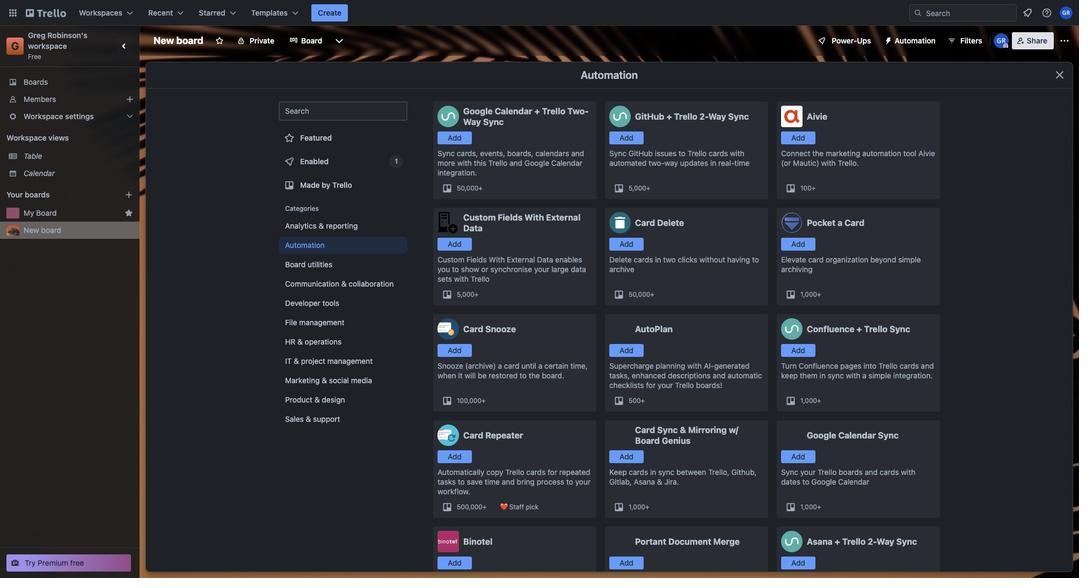 Task type: locate. For each thing, give the bounding box(es) containing it.
1
[[395, 157, 398, 165]]

1,000 + for card sync & mirroring w/ board genius
[[629, 503, 650, 512]]

1 horizontal spatial 50,000
[[629, 291, 651, 299]]

add for card delete
[[620, 240, 634, 249]]

tool
[[904, 149, 917, 158]]

0 vertical spatial snooze
[[486, 325, 516, 334]]

sync inside card sync & mirroring w/ board genius
[[658, 426, 678, 435]]

snooze up '(archive)'
[[486, 325, 516, 334]]

in left two
[[656, 255, 662, 264]]

0 vertical spatial 50,000 +
[[457, 184, 483, 192]]

time left (or
[[735, 159, 750, 168]]

50,000 down this
[[457, 184, 479, 192]]

simple right beyond
[[899, 255, 922, 264]]

data inside custom fields with external data
[[464, 224, 483, 233]]

archive
[[610, 265, 635, 274]]

1 horizontal spatial integration.
[[894, 371, 933, 380]]

in inside sync github issues to trello cards with automated two-way updates in real-time
[[711, 159, 717, 168]]

1,000 + down the sync your trello boards and cards with dates to google calendar
[[801, 503, 822, 512]]

1 vertical spatial card
[[504, 362, 520, 371]]

calendar inside "link"
[[24, 169, 55, 178]]

aivie up connect
[[808, 112, 828, 121]]

mautic)
[[794, 159, 820, 168]]

greg robinson's workspace free
[[28, 31, 90, 61]]

0 vertical spatial board
[[176, 35, 204, 46]]

with inside connect the marketing automation tool aivie (or mautic) with trello.
[[822, 159, 836, 168]]

1 vertical spatial external
[[507, 255, 535, 264]]

add button for google calendar + trello two- way sync
[[438, 132, 472, 145]]

1,000 + for google calendar sync
[[801, 503, 822, 512]]

github up "automated"
[[629, 149, 653, 158]]

custom up or
[[464, 213, 496, 222]]

1,000 for google calendar sync
[[801, 503, 818, 512]]

1 vertical spatial time
[[485, 478, 500, 487]]

fields up show
[[467, 255, 487, 264]]

workspace
[[24, 112, 63, 121], [6, 133, 47, 142]]

cards inside automatically copy trello cards for repeated tasks to save time and bring process to your workflow.
[[527, 468, 546, 477]]

delete cards in two clicks without having to archive
[[610, 255, 760, 274]]

0 vertical spatial custom
[[464, 213, 496, 222]]

sync inside sync github issues to trello cards with automated two-way updates in real-time
[[610, 149, 627, 158]]

new board
[[154, 35, 204, 46], [24, 226, 61, 235]]

1 horizontal spatial delete
[[658, 218, 685, 228]]

1 horizontal spatial external
[[547, 213, 581, 222]]

1 horizontal spatial 50,000 +
[[629, 291, 655, 299]]

developer
[[285, 299, 321, 308]]

with inside custom fields with external data enables you to show or synchronise your large data sets with trello
[[454, 275, 469, 284]]

management up operations
[[299, 318, 345, 327]]

cards
[[709, 149, 729, 158], [634, 255, 654, 264], [900, 362, 920, 371], [527, 468, 546, 477], [629, 468, 649, 477], [880, 468, 900, 477]]

google down calendars
[[525, 159, 550, 168]]

calendar down google calendar sync
[[839, 478, 870, 487]]

0 horizontal spatial simple
[[869, 371, 892, 380]]

filters
[[961, 36, 983, 45]]

1 horizontal spatial simple
[[899, 255, 922, 264]]

add button for card repeater
[[438, 451, 472, 464]]

calendar
[[495, 106, 533, 116], [552, 159, 583, 168], [24, 169, 55, 178], [839, 431, 877, 441], [839, 478, 870, 487]]

500 +
[[629, 397, 645, 405]]

card inside snooze (archive) a card until a certain time, when it will be restored to the board.
[[504, 362, 520, 371]]

sync down pages
[[828, 371, 845, 380]]

1,000 + down them
[[801, 397, 822, 405]]

cards right into
[[900, 362, 920, 371]]

1 horizontal spatial data
[[537, 255, 554, 264]]

0 vertical spatial data
[[464, 224, 483, 233]]

sync
[[828, 371, 845, 380], [659, 468, 675, 477]]

add for binotel
[[448, 559, 462, 568]]

card
[[636, 218, 656, 228], [845, 218, 865, 228], [464, 325, 484, 334], [636, 426, 656, 435], [464, 431, 484, 441]]

confluence + trello sync
[[808, 325, 911, 334]]

1 horizontal spatial automation
[[581, 69, 638, 81]]

way inside 'google calendar + trello two- way sync'
[[464, 117, 481, 127]]

create button
[[312, 4, 348, 21]]

sets
[[438, 275, 452, 284]]

enables
[[556, 255, 583, 264]]

calendar up the sync your trello boards and cards with dates to google calendar
[[839, 431, 877, 441]]

premium
[[38, 559, 68, 568]]

1 vertical spatial new
[[24, 226, 39, 235]]

when
[[438, 371, 457, 380]]

1 vertical spatial new board
[[24, 226, 61, 235]]

& inside keep cards in sync between trello, github, gitlab, asana & jira.
[[658, 478, 663, 487]]

snooze inside snooze (archive) a card until a certain time, when it will be restored to the board.
[[438, 362, 464, 371]]

50,000 for google calendar + trello two- way sync
[[457, 184, 479, 192]]

sync inside the sync your trello boards and cards with dates to google calendar
[[782, 468, 799, 477]]

0 vertical spatial sync
[[828, 371, 845, 380]]

1 horizontal spatial boards
[[839, 468, 863, 477]]

& down board utilities link
[[342, 279, 347, 289]]

the inside connect the marketing automation tool aivie (or mautic) with trello.
[[813, 149, 824, 158]]

1 horizontal spatial 5,000 +
[[629, 184, 651, 192]]

0 horizontal spatial 2-
[[700, 112, 709, 121]]

1 vertical spatial 50,000
[[629, 291, 651, 299]]

calendar down calendars
[[552, 159, 583, 168]]

1 vertical spatial 5,000 +
[[457, 291, 479, 299]]

add button for card snooze
[[438, 344, 472, 357]]

board right the my
[[36, 208, 57, 218]]

communication & collaboration
[[285, 279, 394, 289]]

with for custom fields with external data
[[525, 213, 544, 222]]

private button
[[230, 32, 281, 49]]

card for card repeater
[[464, 431, 484, 441]]

my board link
[[24, 208, 120, 219]]

card for card snooze
[[464, 325, 484, 334]]

board link
[[283, 32, 329, 49]]

0 horizontal spatial 5,000
[[457, 291, 475, 299]]

50,000 + down archive
[[629, 291, 655, 299]]

5,000 + down show
[[457, 291, 479, 299]]

with inside sync github issues to trello cards with automated two-way updates in real-time
[[731, 149, 745, 158]]

new board down 'recent' dropdown button
[[154, 35, 204, 46]]

& up genius
[[680, 426, 687, 435]]

product & design
[[285, 395, 345, 405]]

1 vertical spatial github
[[629, 149, 653, 158]]

design
[[322, 395, 345, 405]]

calendars
[[536, 149, 570, 158]]

calendar link
[[24, 168, 133, 179]]

card sync & mirroring w/ board genius
[[636, 426, 739, 446]]

data for custom fields with external data
[[464, 224, 483, 233]]

1 vertical spatial delete
[[610, 255, 632, 264]]

50,000 + for google calendar + trello two- way sync
[[457, 184, 483, 192]]

new board down my board
[[24, 226, 61, 235]]

the down until in the bottom of the page
[[529, 371, 540, 380]]

trello inside supercharge planning with ai-generated tasks, enhanced descriptions and automatic checklists for your trello boards!
[[676, 381, 695, 390]]

1 vertical spatial 50,000 +
[[629, 291, 655, 299]]

in inside keep cards in sync between trello, github, gitlab, asana & jira.
[[651, 468, 657, 477]]

& left jira.
[[658, 478, 663, 487]]

in right keep
[[651, 468, 657, 477]]

2 vertical spatial automation
[[285, 241, 325, 250]]

hr & operations
[[285, 337, 342, 347]]

automation down search icon
[[895, 36, 936, 45]]

& inside card sync & mirroring w/ board genius
[[680, 426, 687, 435]]

1 horizontal spatial with
[[525, 213, 544, 222]]

show menu image
[[1060, 35, 1071, 46]]

add button for portant document merge
[[610, 557, 644, 570]]

0 horizontal spatial external
[[507, 255, 535, 264]]

way for asana + trello 2-way sync
[[877, 537, 895, 547]]

github inside sync github issues to trello cards with automated two-way updates in real-time
[[629, 149, 653, 158]]

0 horizontal spatial 5,000 +
[[457, 291, 479, 299]]

board inside "board name" text box
[[176, 35, 204, 46]]

0 vertical spatial time
[[735, 159, 750, 168]]

between
[[677, 468, 707, 477]]

2 horizontal spatial automation
[[895, 36, 936, 45]]

snooze up when
[[438, 362, 464, 371]]

recent button
[[142, 4, 190, 21]]

sm image
[[880, 32, 895, 47]]

1 vertical spatial simple
[[869, 371, 892, 380]]

boards
[[24, 77, 48, 87]]

1 vertical spatial fields
[[467, 255, 487, 264]]

new down 'recent' dropdown button
[[154, 35, 174, 46]]

add board image
[[125, 191, 133, 199]]

0 vertical spatial aivie
[[808, 112, 828, 121]]

0 horizontal spatial for
[[548, 468, 558, 477]]

add for github + trello 2-way sync
[[620, 133, 634, 142]]

1,000 down archiving
[[801, 291, 818, 299]]

and inside supercharge planning with ai-generated tasks, enhanced descriptions and automatic checklists for your trello boards!
[[713, 371, 726, 380]]

with inside turn confluence pages into trello cards and keep them in sync with a simple integration.
[[847, 371, 861, 380]]

0 horizontal spatial way
[[464, 117, 481, 127]]

& for sales
[[306, 415, 311, 424]]

& left design
[[315, 395, 320, 405]]

external inside custom fields with external data enables you to show or synchronise your large data sets with trello
[[507, 255, 535, 264]]

confluence up them
[[799, 362, 839, 371]]

this
[[474, 159, 487, 168]]

0 vertical spatial asana
[[634, 478, 656, 487]]

calendar up boards,
[[495, 106, 533, 116]]

members link
[[0, 91, 140, 108]]

to inside custom fields with external data enables you to show or synchronise your large data sets with trello
[[452, 265, 459, 274]]

add button for confluence + trello sync
[[782, 344, 816, 357]]

0 horizontal spatial integration.
[[438, 168, 477, 177]]

0 horizontal spatial the
[[529, 371, 540, 380]]

board left genius
[[636, 436, 660, 446]]

1,000 + down archiving
[[801, 291, 822, 299]]

fields for custom fields with external data
[[498, 213, 523, 222]]

beyond
[[871, 255, 897, 264]]

5,000 down show
[[457, 291, 475, 299]]

1,000 for confluence + trello sync
[[801, 397, 818, 405]]

1 horizontal spatial aivie
[[919, 149, 936, 158]]

0 horizontal spatial asana
[[634, 478, 656, 487]]

integration.
[[438, 168, 477, 177], [894, 371, 933, 380]]

tools
[[323, 299, 340, 308]]

github up issues
[[636, 112, 665, 121]]

and inside automatically copy trello cards for repeated tasks to save time and bring process to your workflow.
[[502, 478, 515, 487]]

to right 'having'
[[753, 255, 760, 264]]

50,000 + down this
[[457, 184, 483, 192]]

cards up bring
[[527, 468, 546, 477]]

card inside card sync & mirroring w/ board genius
[[636, 426, 656, 435]]

custom fields with external data
[[464, 213, 581, 233]]

& right analytics
[[319, 221, 324, 231]]

primary element
[[0, 0, 1080, 26]]

add for google calendar + trello two- way sync
[[448, 133, 462, 142]]

0 horizontal spatial sync
[[659, 468, 675, 477]]

automation inside button
[[895, 36, 936, 45]]

custom
[[464, 213, 496, 222], [438, 255, 465, 264]]

cards up real-
[[709, 149, 729, 158]]

try premium free button
[[6, 555, 131, 572]]

1 vertical spatial 5,000
[[457, 291, 475, 299]]

a down into
[[863, 371, 867, 380]]

0 horizontal spatial data
[[464, 224, 483, 233]]

your inside automatically copy trello cards for repeated tasks to save time and bring process to your workflow.
[[576, 478, 591, 487]]

to right dates
[[803, 478, 810, 487]]

media
[[351, 376, 372, 385]]

asana + trello 2-way sync
[[808, 537, 918, 547]]

0 vertical spatial external
[[547, 213, 581, 222]]

1 vertical spatial 2-
[[868, 537, 877, 547]]

add button for asana + trello 2-way sync
[[782, 557, 816, 570]]

marketing
[[826, 149, 861, 158]]

time down "copy"
[[485, 478, 500, 487]]

1 horizontal spatial for
[[647, 381, 656, 390]]

save
[[467, 478, 483, 487]]

sync inside sync cards, events, boards, calendars and more with this trello and google calendar integration.
[[438, 149, 455, 158]]

0 horizontal spatial with
[[489, 255, 505, 264]]

1 horizontal spatial the
[[813, 149, 824, 158]]

& inside "link"
[[322, 376, 327, 385]]

the
[[813, 149, 824, 158], [529, 371, 540, 380]]

cards down google calendar sync
[[880, 468, 900, 477]]

& right it
[[294, 357, 299, 366]]

for down enhanced
[[647, 381, 656, 390]]

sync up jira.
[[659, 468, 675, 477]]

star or unstar board image
[[215, 37, 224, 45]]

trello.
[[838, 159, 860, 168]]

your left large on the right
[[535, 265, 550, 274]]

custom inside custom fields with external data enables you to show or synchronise your large data sets with trello
[[438, 255, 465, 264]]

data inside custom fields with external data enables you to show or synchronise your large data sets with trello
[[537, 255, 554, 264]]

sales & support
[[285, 415, 340, 424]]

add button for autoplan
[[610, 344, 644, 357]]

trello inside automatically copy trello cards for repeated tasks to save time and bring process to your workflow.
[[506, 468, 525, 477]]

workspace inside dropdown button
[[24, 112, 63, 121]]

2- for github
[[700, 112, 709, 121]]

open information menu image
[[1042, 8, 1053, 18]]

& inside 'link'
[[315, 395, 320, 405]]

to up updates
[[679, 149, 686, 158]]

trello inside custom fields with external data enables you to show or synchronise your large data sets with trello
[[471, 275, 490, 284]]

cards up archive
[[634, 255, 654, 264]]

50,000 down archive
[[629, 291, 651, 299]]

1 vertical spatial confluence
[[799, 362, 839, 371]]

500,000 +
[[457, 503, 487, 512]]

your down repeated
[[576, 478, 591, 487]]

with inside custom fields with external data enables you to show or synchronise your large data sets with trello
[[489, 255, 505, 264]]

management down hr & operations link
[[328, 357, 373, 366]]

1 vertical spatial workspace
[[6, 133, 47, 142]]

add button for card delete
[[610, 238, 644, 251]]

generated
[[715, 362, 750, 371]]

autoplan
[[636, 325, 673, 334]]

sync cards, events, boards, calendars and more with this trello and google calendar integration.
[[438, 149, 585, 177]]

1 horizontal spatial sync
[[828, 371, 845, 380]]

1 horizontal spatial asana
[[808, 537, 833, 547]]

fields inside custom fields with external data enables you to show or synchronise your large data sets with trello
[[467, 255, 487, 264]]

search image
[[915, 9, 923, 17]]

automation up board utilities
[[285, 241, 325, 250]]

large
[[552, 265, 569, 274]]

0 vertical spatial new board
[[154, 35, 204, 46]]

0 vertical spatial boards
[[25, 190, 50, 199]]

5,000 + for github + trello 2-way sync
[[629, 184, 651, 192]]

keep cards in sync between trello, github, gitlab, asana & jira.
[[610, 468, 757, 487]]

time,
[[571, 362, 588, 371]]

0 vertical spatial simple
[[899, 255, 922, 264]]

fields up synchronise
[[498, 213, 523, 222]]

new board link
[[24, 225, 133, 236]]

1,000 + for pocket a card
[[801, 291, 822, 299]]

greg robinson (gregrobinson96) image
[[1061, 6, 1074, 19]]

5,000
[[629, 184, 647, 192], [457, 291, 475, 299]]

delete up two
[[658, 218, 685, 228]]

boards down google calendar sync
[[839, 468, 863, 477]]

0 vertical spatial the
[[813, 149, 824, 158]]

add for card snooze
[[448, 346, 462, 355]]

& right hr
[[298, 337, 303, 347]]

a up the restored
[[498, 362, 502, 371]]

board inside new board link
[[41, 226, 61, 235]]

enabled
[[300, 157, 329, 166]]

0 vertical spatial management
[[299, 318, 345, 327]]

a right until in the bottom of the page
[[539, 362, 543, 371]]

hr & operations link
[[279, 334, 408, 351]]

0 vertical spatial 5,000
[[629, 184, 647, 192]]

a inside turn confluence pages into trello cards and keep them in sync with a simple integration.
[[863, 371, 867, 380]]

add button for github + trello 2-way sync
[[610, 132, 644, 145]]

0 horizontal spatial new board
[[24, 226, 61, 235]]

in inside delete cards in two clicks without having to archive
[[656, 255, 662, 264]]

0 vertical spatial card
[[809, 255, 824, 264]]

add for card repeater
[[448, 452, 462, 462]]

1 vertical spatial aivie
[[919, 149, 936, 158]]

0 vertical spatial for
[[647, 381, 656, 390]]

data up large on the right
[[537, 255, 554, 264]]

0 horizontal spatial card
[[504, 362, 520, 371]]

1 horizontal spatial board
[[176, 35, 204, 46]]

custom up the you
[[438, 255, 465, 264]]

1 vertical spatial with
[[489, 255, 505, 264]]

0 vertical spatial fields
[[498, 213, 523, 222]]

0 vertical spatial workspace
[[24, 112, 63, 121]]

your inside the sync your trello boards and cards with dates to google calendar
[[801, 468, 816, 477]]

card for card sync & mirroring w/ board genius
[[636, 426, 656, 435]]

trello inside turn confluence pages into trello cards and keep them in sync with a simple integration.
[[879, 362, 898, 371]]

& left the social
[[322, 376, 327, 385]]

cards up gitlab,
[[629, 468, 649, 477]]

add for portant document merge
[[620, 559, 634, 568]]

workspace down members
[[24, 112, 63, 121]]

1 horizontal spatial way
[[709, 112, 727, 121]]

document
[[669, 537, 712, 547]]

product & design link
[[279, 392, 408, 409]]

& right sales
[[306, 415, 311, 424]]

more
[[438, 159, 456, 168]]

add button for binotel
[[438, 557, 472, 570]]

boards inside the sync your trello boards and cards with dates to google calendar
[[839, 468, 863, 477]]

in left real-
[[711, 159, 717, 168]]

0 vertical spatial with
[[525, 213, 544, 222]]

it & project management link
[[279, 353, 408, 370]]

0 horizontal spatial snooze
[[438, 362, 464, 371]]

0 horizontal spatial delete
[[610, 255, 632, 264]]

50,000 for card delete
[[629, 291, 651, 299]]

way
[[665, 159, 679, 168]]

calendar inside sync cards, events, boards, calendars and more with this trello and google calendar integration.
[[552, 159, 583, 168]]

card up archiving
[[809, 255, 824, 264]]

confluence up pages
[[808, 325, 855, 334]]

table
[[24, 152, 42, 161]]

google right dates
[[812, 478, 837, 487]]

1 vertical spatial data
[[537, 255, 554, 264]]

trello inside the sync your trello boards and cards with dates to google calendar
[[818, 468, 837, 477]]

genius
[[662, 436, 691, 446]]

boards up my board
[[25, 190, 50, 199]]

0 vertical spatial automation
[[895, 36, 936, 45]]

in right them
[[820, 371, 826, 380]]

trello inside 'google calendar + trello two- way sync'
[[542, 106, 566, 116]]

add for confluence + trello sync
[[792, 346, 806, 355]]

1 vertical spatial for
[[548, 468, 558, 477]]

5,000 for custom fields with external data
[[457, 291, 475, 299]]

5,000 +
[[629, 184, 651, 192], [457, 291, 479, 299]]

pick
[[526, 503, 539, 512]]

0 vertical spatial integration.
[[438, 168, 477, 177]]

aivie right tool
[[919, 149, 936, 158]]

your up dates
[[801, 468, 816, 477]]

0 vertical spatial new
[[154, 35, 174, 46]]

add for autoplan
[[620, 346, 634, 355]]

staff
[[510, 503, 524, 512]]

google inside 'google calendar + trello two- way sync'
[[464, 106, 493, 116]]

with inside sync cards, events, boards, calendars and more with this trello and google calendar integration.
[[458, 159, 472, 168]]

external for custom fields with external data enables you to show or synchronise your large data sets with trello
[[507, 255, 535, 264]]

hr
[[285, 337, 296, 347]]

google calendar sync
[[808, 431, 899, 441]]

500
[[629, 397, 641, 405]]

0 horizontal spatial 50,000 +
[[457, 184, 483, 192]]

integration. inside turn confluence pages into trello cards and keep them in sync with a simple integration.
[[894, 371, 933, 380]]

simple down into
[[869, 371, 892, 380]]

the up mautic)
[[813, 149, 824, 158]]

external up enables
[[547, 213, 581, 222]]

connect
[[782, 149, 811, 158]]

to down automatically
[[458, 478, 465, 487]]

to down until in the bottom of the page
[[520, 371, 527, 380]]

greg robinson's workspace link
[[28, 31, 90, 51]]

1 vertical spatial the
[[529, 371, 540, 380]]

to down repeated
[[567, 478, 574, 487]]

1 vertical spatial boards
[[839, 468, 863, 477]]

custom inside custom fields with external data
[[464, 213, 496, 222]]

0 vertical spatial delete
[[658, 218, 685, 228]]

with inside custom fields with external data
[[525, 213, 544, 222]]

developer tools
[[285, 299, 340, 308]]

to inside the sync your trello boards and cards with dates to google calendar
[[803, 478, 810, 487]]

0 vertical spatial 50,000
[[457, 184, 479, 192]]

custom for custom fields with external data
[[464, 213, 496, 222]]

for inside automatically copy trello cards for repeated tasks to save time and bring process to your workflow.
[[548, 468, 558, 477]]

my board
[[24, 208, 57, 218]]

repeater
[[486, 431, 524, 441]]

filters button
[[945, 32, 986, 49]]

trello inside sync cards, events, boards, calendars and more with this trello and google calendar integration.
[[489, 159, 508, 168]]

fields inside custom fields with external data
[[498, 213, 523, 222]]

1 horizontal spatial card
[[809, 255, 824, 264]]

calendar inside the sync your trello boards and cards with dates to google calendar
[[839, 478, 870, 487]]

custom for custom fields with external data enables you to show or synchronise your large data sets with trello
[[438, 255, 465, 264]]

board down my board
[[41, 226, 61, 235]]

for
[[647, 381, 656, 390], [548, 468, 558, 477]]

to inside delete cards in two clicks without having to archive
[[753, 255, 760, 264]]

1 vertical spatial integration.
[[894, 371, 933, 380]]

automation up two-
[[581, 69, 638, 81]]

to right the you
[[452, 265, 459, 274]]

google up cards, on the left top
[[464, 106, 493, 116]]

1,000 down gitlab,
[[629, 503, 646, 512]]

1,000 + down gitlab,
[[629, 503, 650, 512]]

0 horizontal spatial fields
[[467, 255, 487, 264]]

1 horizontal spatial 5,000
[[629, 184, 647, 192]]

delete up archive
[[610, 255, 632, 264]]

google inside the sync your trello boards and cards with dates to google calendar
[[812, 478, 837, 487]]

back to home image
[[26, 4, 66, 21]]

automated
[[610, 159, 647, 168]]

board inside card sync & mirroring w/ board genius
[[636, 436, 660, 446]]

50,000 + for card delete
[[629, 291, 655, 299]]

add button
[[438, 132, 472, 145], [610, 132, 644, 145], [782, 132, 816, 145], [438, 238, 472, 251], [610, 238, 644, 251], [782, 238, 816, 251], [438, 344, 472, 357], [610, 344, 644, 357], [782, 344, 816, 357], [438, 451, 472, 464], [610, 451, 644, 464], [782, 451, 816, 464], [438, 557, 472, 570], [610, 557, 644, 570], [782, 557, 816, 570]]

external up synchronise
[[507, 255, 535, 264]]

portant
[[636, 537, 667, 547]]

card snooze
[[464, 325, 516, 334]]

1,000 down the sync your trello boards and cards with dates to google calendar
[[801, 503, 818, 512]]

workspace up table
[[6, 133, 47, 142]]

try premium free
[[25, 559, 84, 568]]

external inside custom fields with external data
[[547, 213, 581, 222]]

1 vertical spatial snooze
[[438, 362, 464, 371]]

your down enhanced
[[658, 381, 674, 390]]

5,000 + down "automated"
[[629, 184, 651, 192]]

1 horizontal spatial time
[[735, 159, 750, 168]]

time
[[735, 159, 750, 168], [485, 478, 500, 487]]

add for pocket a card
[[792, 240, 806, 249]]

your inside supercharge planning with ai-generated tasks, enhanced descriptions and automatic checklists for your trello boards!
[[658, 381, 674, 390]]

1 vertical spatial automation
[[581, 69, 638, 81]]

1 horizontal spatial new board
[[154, 35, 204, 46]]

workspace settings
[[24, 112, 94, 121]]



Task type: vqa. For each thing, say whether or not it's contained in the screenshot.
Leave Board
no



Task type: describe. For each thing, give the bounding box(es) containing it.
bring
[[517, 478, 535, 487]]

starred
[[199, 8, 226, 17]]

100,000 +
[[457, 397, 486, 405]]

workspace
[[28, 41, 67, 51]]

g link
[[6, 38, 24, 55]]

add for google calendar sync
[[792, 452, 806, 462]]

time inside sync github issues to trello cards with automated two-way updates in real-time
[[735, 159, 750, 168]]

process
[[537, 478, 565, 487]]

a right pocket
[[838, 218, 843, 228]]

social
[[329, 376, 349, 385]]

sync inside keep cards in sync between trello, github, gitlab, asana & jira.
[[659, 468, 675, 477]]

cards inside turn confluence pages into trello cards and keep them in sync with a simple integration.
[[900, 362, 920, 371]]

add button for custom fields with external data
[[438, 238, 472, 251]]

mirroring
[[689, 426, 727, 435]]

developer tools link
[[279, 295, 408, 312]]

it
[[285, 357, 292, 366]]

aivie inside connect the marketing automation tool aivie (or mautic) with trello.
[[919, 149, 936, 158]]

delete inside delete cards in two clicks without having to archive
[[610, 255, 632, 264]]

reporting
[[326, 221, 358, 231]]

& for analytics
[[319, 221, 324, 231]]

pages
[[841, 362, 862, 371]]

tasks
[[438, 478, 456, 487]]

Search text field
[[279, 102, 408, 121]]

way for github + trello 2-way sync
[[709, 112, 727, 121]]

synchronise
[[491, 265, 533, 274]]

& for communication
[[342, 279, 347, 289]]

made by trello
[[300, 181, 352, 190]]

with inside supercharge planning with ai-generated tasks, enhanced descriptions and automatic checklists for your trello boards!
[[688, 362, 702, 371]]

confluence inside turn confluence pages into trello cards and keep them in sync with a simple integration.
[[799, 362, 839, 371]]

private
[[250, 36, 275, 45]]

Board name text field
[[148, 32, 209, 49]]

card for card delete
[[636, 218, 656, 228]]

without
[[700, 255, 726, 264]]

automatically
[[438, 468, 485, 477]]

free
[[70, 559, 84, 568]]

create
[[318, 8, 342, 17]]

marketing & social media link
[[279, 372, 408, 390]]

descriptions
[[668, 371, 711, 380]]

power-ups
[[832, 36, 872, 45]]

file management
[[285, 318, 345, 327]]

templates
[[251, 8, 288, 17]]

to inside sync github issues to trello cards with automated two-way updates in real-time
[[679, 149, 686, 158]]

(archive)
[[466, 362, 496, 371]]

until
[[522, 362, 537, 371]]

communication
[[285, 279, 340, 289]]

data for custom fields with external data enables you to show or synchronise your large data sets with trello
[[537, 255, 554, 264]]

add button for google calendar sync
[[782, 451, 816, 464]]

time inside automatically copy trello cards for repeated tasks to save time and bring process to your workflow.
[[485, 478, 500, 487]]

with for custom fields with external data enables you to show or synchronise your large data sets with trello
[[489, 255, 505, 264]]

support
[[313, 415, 340, 424]]

google up the sync your trello boards and cards with dates to google calendar
[[808, 431, 837, 441]]

into
[[864, 362, 877, 371]]

workspace navigation collapse icon image
[[117, 39, 132, 54]]

board inside "link"
[[36, 208, 57, 218]]

add for aivie
[[792, 133, 806, 142]]

workspace for workspace views
[[6, 133, 47, 142]]

featured
[[300, 133, 332, 142]]

simple inside elevate card organization beyond simple archiving
[[899, 255, 922, 264]]

real-
[[719, 159, 735, 168]]

the inside snooze (archive) a card until a certain time, when it will be restored to the board.
[[529, 371, 540, 380]]

table link
[[24, 151, 133, 162]]

cards inside the sync your trello boards and cards with dates to google calendar
[[880, 468, 900, 477]]

add button for pocket a card
[[782, 238, 816, 251]]

sync inside 'google calendar + trello two- way sync'
[[483, 117, 504, 127]]

and inside the sync your trello boards and cards with dates to google calendar
[[865, 468, 878, 477]]

sync inside turn confluence pages into trello cards and keep them in sync with a simple integration.
[[828, 371, 845, 380]]

dates
[[782, 478, 801, 487]]

snooze (archive) a card until a certain time, when it will be restored to the board.
[[438, 362, 588, 380]]

elevate card organization beyond simple archiving
[[782, 255, 922, 274]]

your boards with 2 items element
[[6, 189, 109, 201]]

this member is an admin of this board. image
[[1004, 44, 1009, 48]]

in inside turn confluence pages into trello cards and keep them in sync with a simple integration.
[[820, 371, 826, 380]]

github + trello 2-way sync
[[636, 112, 749, 121]]

by
[[322, 181, 331, 190]]

for inside supercharge planning with ai-generated tasks, enhanced descriptions and automatic checklists for your trello boards!
[[647, 381, 656, 390]]

& for it
[[294, 357, 299, 366]]

power-ups button
[[811, 32, 878, 49]]

& for marketing
[[322, 376, 327, 385]]

add button for aivie
[[782, 132, 816, 145]]

5,000 + for custom fields with external data
[[457, 291, 479, 299]]

0 horizontal spatial aivie
[[808, 112, 828, 121]]

0 vertical spatial github
[[636, 112, 665, 121]]

supercharge planning with ai-generated tasks, enhanced descriptions and automatic checklists for your trello boards!
[[610, 362, 763, 390]]

project
[[301, 357, 326, 366]]

board utilities
[[285, 260, 333, 269]]

trello inside sync github issues to trello cards with automated two-way updates in real-time
[[688, 149, 707, 158]]

& for hr
[[298, 337, 303, 347]]

cards inside sync github issues to trello cards with automated two-way updates in real-time
[[709, 149, 729, 158]]

workspace for workspace settings
[[24, 112, 63, 121]]

automation link
[[279, 237, 408, 254]]

free
[[28, 53, 41, 61]]

Search field
[[923, 5, 1017, 21]]

you
[[438, 265, 450, 274]]

operations
[[305, 337, 342, 347]]

2- for asana
[[868, 537, 877, 547]]

sales
[[285, 415, 304, 424]]

0 horizontal spatial boards
[[25, 190, 50, 199]]

+ inside 'google calendar + trello two- way sync'
[[535, 106, 540, 116]]

communication & collaboration link
[[279, 276, 408, 293]]

google calendar + trello two- way sync
[[464, 106, 589, 127]]

robinson's
[[47, 31, 88, 40]]

supercharge
[[610, 362, 654, 371]]

starred icon image
[[125, 209, 133, 218]]

new inside "board name" text box
[[154, 35, 174, 46]]

templates button
[[245, 4, 305, 21]]

automation
[[863, 149, 902, 158]]

customize views image
[[334, 35, 345, 46]]

add for custom fields with external data
[[448, 240, 462, 249]]

restored
[[489, 371, 518, 380]]

1,000 + for confluence + trello sync
[[801, 397, 822, 405]]

pocket a card
[[808, 218, 865, 228]]

asana inside keep cards in sync between trello, github, gitlab, asana & jira.
[[634, 478, 656, 487]]

board left utilities
[[285, 260, 306, 269]]

data
[[571, 265, 587, 274]]

binotel
[[464, 537, 493, 547]]

0 vertical spatial confluence
[[808, 325, 855, 334]]

❤️ staff pick
[[500, 503, 539, 512]]

clicks
[[678, 255, 698, 264]]

1 vertical spatial management
[[328, 357, 373, 366]]

boards link
[[0, 74, 140, 91]]

trello,
[[709, 468, 730, 477]]

integration. inside sync cards, events, boards, calendars and more with this trello and google calendar integration.
[[438, 168, 477, 177]]

connect the marketing automation tool aivie (or mautic) with trello.
[[782, 149, 936, 168]]

with inside the sync your trello boards and cards with dates to google calendar
[[902, 468, 916, 477]]

w/
[[729, 426, 739, 435]]

share
[[1028, 36, 1048, 45]]

greg robinson (gregrobinson96) image
[[994, 33, 1009, 48]]

❤️
[[500, 503, 508, 512]]

or
[[482, 265, 489, 274]]

your inside custom fields with external data enables you to show or synchronise your large data sets with trello
[[535, 265, 550, 274]]

google inside sync cards, events, boards, calendars and more with this trello and google calendar integration.
[[525, 159, 550, 168]]

1 vertical spatial asana
[[808, 537, 833, 547]]

and inside turn confluence pages into trello cards and keep them in sync with a simple integration.
[[922, 362, 935, 371]]

marketing
[[285, 376, 320, 385]]

card repeater
[[464, 431, 524, 441]]

new board inside "board name" text box
[[154, 35, 204, 46]]

board left customize views icon
[[301, 36, 323, 45]]

& for product
[[315, 395, 320, 405]]

calendar inside 'google calendar + trello two- way sync'
[[495, 106, 533, 116]]

simple inside turn confluence pages into trello cards and keep them in sync with a simple integration.
[[869, 371, 892, 380]]

updates
[[681, 159, 709, 168]]

5,000 for github + trello 2-way sync
[[629, 184, 647, 192]]

cards inside delete cards in two clicks without having to archive
[[634, 255, 654, 264]]

file
[[285, 318, 297, 327]]

1,000 for pocket a card
[[801, 291, 818, 299]]

0 notifications image
[[1022, 6, 1035, 19]]

board utilities link
[[279, 256, 408, 273]]

add for asana + trello 2-way sync
[[792, 559, 806, 568]]

to inside snooze (archive) a card until a certain time, when it will be restored to the board.
[[520, 371, 527, 380]]

cards inside keep cards in sync between trello, github, gitlab, asana & jira.
[[629, 468, 649, 477]]

two
[[664, 255, 676, 264]]

fields for custom fields with external data enables you to show or synchronise your large data sets with trello
[[467, 255, 487, 264]]

collaboration
[[349, 279, 394, 289]]

workspaces
[[79, 8, 123, 17]]

external for custom fields with external data
[[547, 213, 581, 222]]

show
[[461, 265, 480, 274]]

add for card sync & mirroring w/ board genius
[[620, 452, 634, 462]]

checklists
[[610, 381, 645, 390]]

card inside elevate card organization beyond simple archiving
[[809, 255, 824, 264]]

1,000 for card sync & mirroring w/ board genius
[[629, 503, 646, 512]]

add button for card sync & mirroring w/ board genius
[[610, 451, 644, 464]]

automation button
[[880, 32, 943, 49]]



